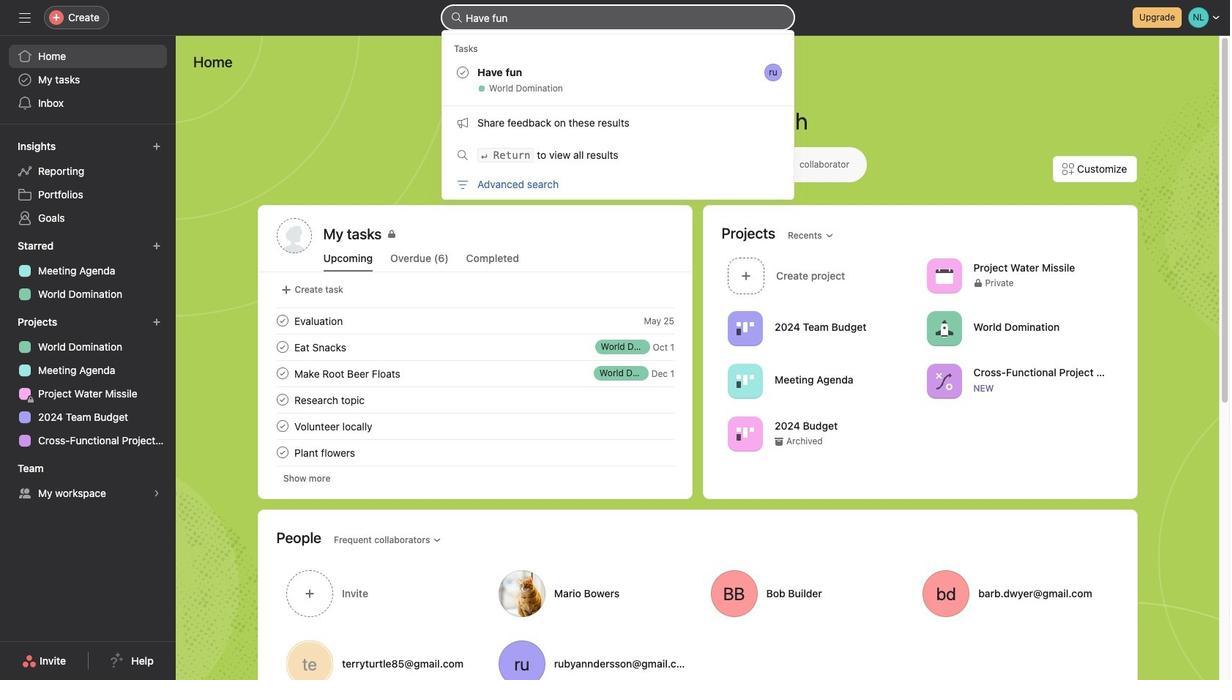 Task type: vqa. For each thing, say whether or not it's contained in the screenshot.
second Collapse task list for this group icon from the top
no



Task type: locate. For each thing, give the bounding box(es) containing it.
starred element
[[0, 233, 176, 309]]

1 vertical spatial board image
[[736, 425, 754, 443]]

1 mark complete checkbox from the top
[[274, 338, 291, 356]]

4 mark complete checkbox from the top
[[274, 417, 291, 435]]

calendar image
[[935, 267, 953, 284]]

3 mark complete checkbox from the top
[[274, 391, 291, 409]]

new project or portfolio image
[[152, 318, 161, 327]]

insights element
[[0, 133, 176, 233]]

mark complete checkbox for second list item
[[274, 338, 291, 356]]

board image
[[736, 372, 754, 390], [736, 425, 754, 443]]

0 vertical spatial mark complete checkbox
[[274, 312, 291, 330]]

global element
[[0, 36, 176, 124]]

board image
[[736, 320, 754, 337]]

2 list item from the top
[[259, 334, 692, 360]]

Mark complete checkbox
[[274, 312, 291, 330], [274, 444, 291, 461]]

list item
[[259, 308, 692, 334], [259, 334, 692, 360], [259, 360, 692, 387], [259, 387, 692, 413], [259, 439, 692, 466]]

1 mark complete checkbox from the top
[[274, 312, 291, 330]]

mark complete image
[[274, 312, 291, 330], [274, 338, 291, 356], [274, 391, 291, 409], [274, 417, 291, 435], [274, 444, 291, 461]]

5 mark complete image from the top
[[274, 444, 291, 461]]

mark complete image for second list item
[[274, 338, 291, 356]]

see details, my workspace image
[[152, 489, 161, 498]]

0 vertical spatial board image
[[736, 372, 754, 390]]

2 mark complete checkbox from the top
[[274, 365, 291, 382]]

None field
[[442, 6, 794, 29]]

Mark complete checkbox
[[274, 338, 291, 356], [274, 365, 291, 382], [274, 391, 291, 409], [274, 417, 291, 435]]

1 mark complete image from the top
[[274, 312, 291, 330]]

3 mark complete image from the top
[[274, 391, 291, 409]]

1 vertical spatial mark complete checkbox
[[274, 444, 291, 461]]

mark complete image
[[274, 365, 291, 382]]

2 mark complete image from the top
[[274, 338, 291, 356]]

mark complete checkbox for 3rd list item from the top
[[274, 365, 291, 382]]

2 mark complete checkbox from the top
[[274, 444, 291, 461]]

4 mark complete image from the top
[[274, 417, 291, 435]]



Task type: describe. For each thing, give the bounding box(es) containing it.
add items to starred image
[[152, 242, 161, 250]]

mark complete image for first list item from the top of the page
[[274, 312, 291, 330]]

rocket image
[[935, 320, 953, 337]]

5 list item from the top
[[259, 439, 692, 466]]

4 list item from the top
[[259, 387, 692, 413]]

mark complete checkbox for first list item from the top of the page
[[274, 312, 291, 330]]

teams element
[[0, 455, 176, 508]]

mark complete image for first list item from the bottom of the page
[[274, 444, 291, 461]]

new insights image
[[152, 142, 161, 151]]

1 list item from the top
[[259, 308, 692, 334]]

line_and_symbols image
[[935, 372, 953, 390]]

hide sidebar image
[[19, 12, 31, 23]]

2 board image from the top
[[736, 425, 754, 443]]

mark complete checkbox for fourth list item
[[274, 391, 291, 409]]

3 list item from the top
[[259, 360, 692, 387]]

mark complete checkbox for first list item from the bottom of the page
[[274, 444, 291, 461]]

prominent image
[[451, 12, 463, 23]]

projects element
[[0, 309, 176, 455]]

mark complete image for fourth list item
[[274, 391, 291, 409]]

Search tasks, projects, and more text field
[[442, 6, 794, 29]]

1 board image from the top
[[736, 372, 754, 390]]

add profile photo image
[[276, 218, 312, 253]]



